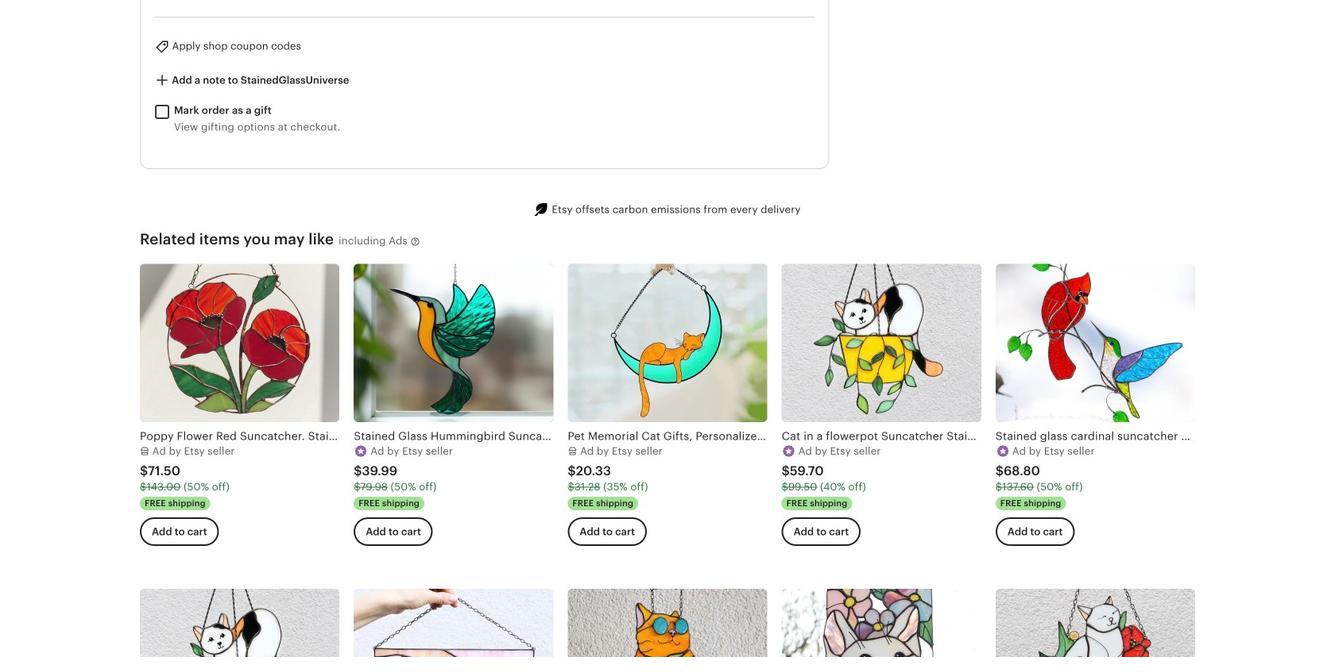 Task type: describe. For each thing, give the bounding box(es) containing it.
pet memorial cat gifts, personalized cat on moon acrylic, window hanging decor art gift for cat lovers wall hanging ornament,  pearl1 image
[[568, 264, 767, 423]]

stained glass cardinal suncatcher mothers day gift hummingbird stained glass window hangings stained glass cardinal memorial ornament image
[[996, 264, 1195, 423]]



Task type: vqa. For each thing, say whether or not it's contained in the screenshot.
the holder
no



Task type: locate. For each thing, give the bounding box(es) containing it.
cat in a flowerpot suncatcher stained glass window hangins glass wall decor cat art gift custom cat gift idea for cat lover image
[[782, 264, 981, 423]]

poppy flower red suncatcher. stained glass home decor window wall teacher hangings. mothers gift, remembrance gift image
[[140, 264, 339, 423]]

stained glass hummingbird suncatcher - unique mother's day & birthday gift - bird lover's window hanging - handcrafted home decor image
[[354, 264, 553, 423]]



